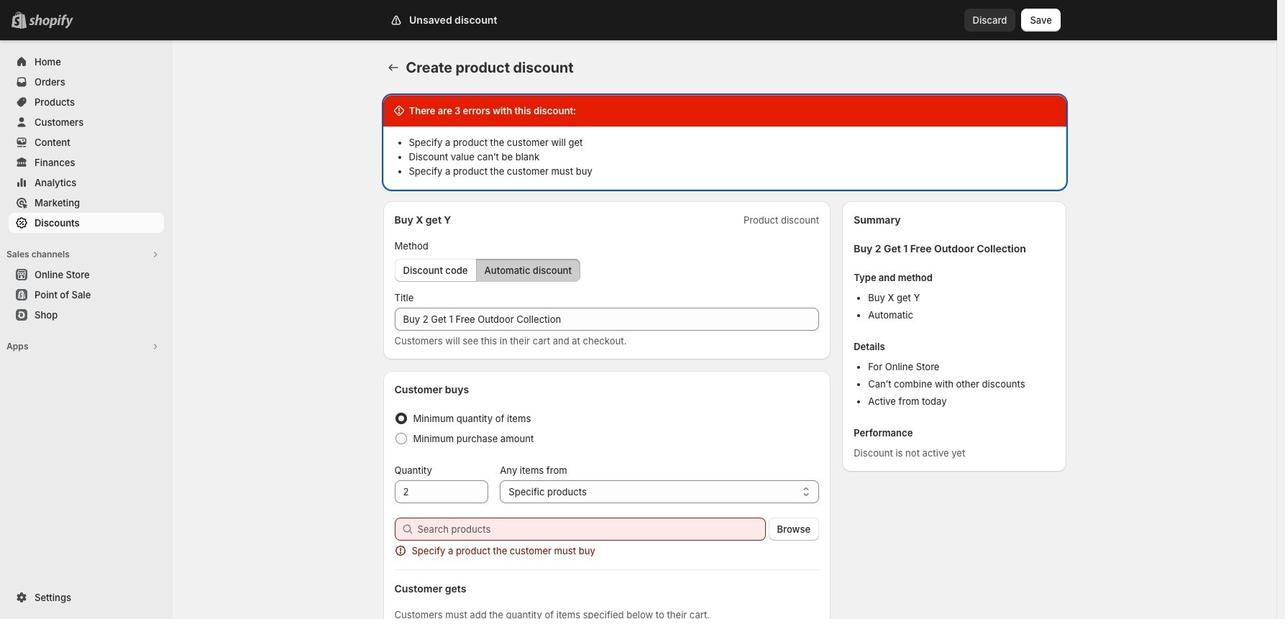 Task type: vqa. For each thing, say whether or not it's contained in the screenshot.
My Store image
no



Task type: locate. For each thing, give the bounding box(es) containing it.
Search products text field
[[417, 518, 766, 541]]

shopify image
[[29, 14, 73, 29]]

None text field
[[394, 308, 819, 331]]

None text field
[[394, 480, 488, 503]]



